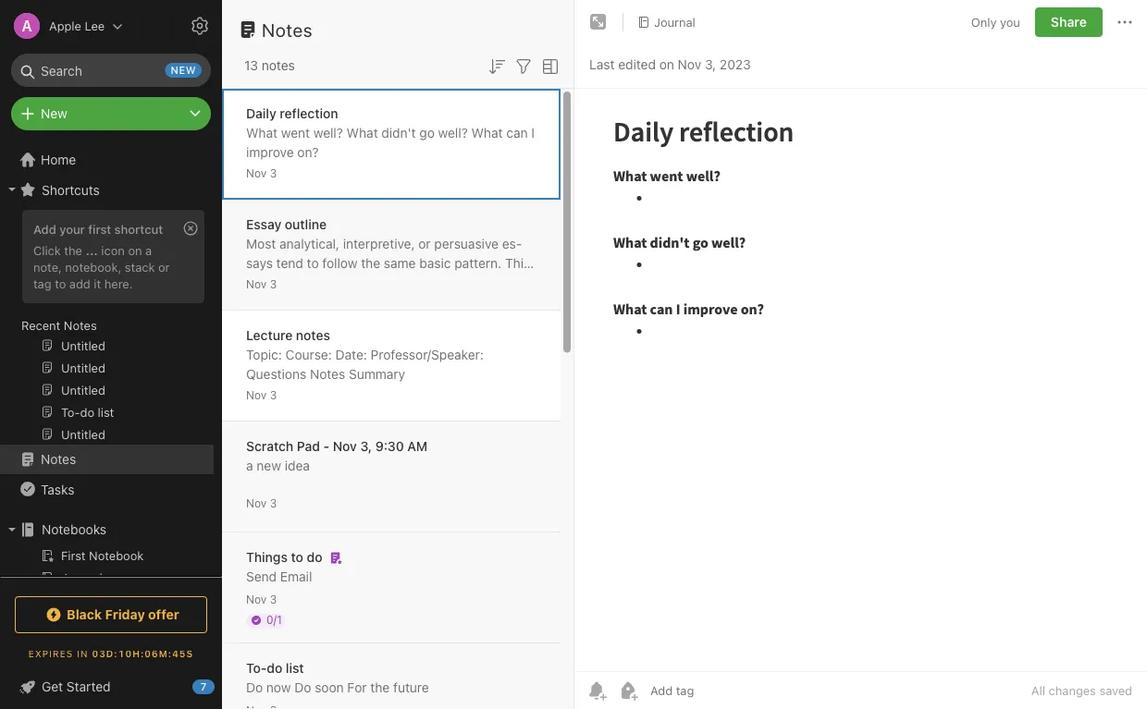 Task type: vqa. For each thing, say whether or not it's contained in the screenshot.
Checkbox
no



Task type: describe. For each thing, give the bounding box(es) containing it.
saved
[[1099, 684, 1132, 698]]

expand notebooks image
[[5, 523, 19, 537]]

2023
[[720, 57, 751, 72]]

now
[[266, 680, 291, 696]]

can
[[506, 125, 528, 141]]

3 for summary
[[270, 389, 277, 402]]

2 what from the left
[[347, 125, 378, 141]]

or inside most analytical, interpretive, or persuasive es says tend to follow the same basic pattern. this structure should help you formulate effective outlines for most ...
[[418, 236, 431, 252]]

View options field
[[535, 54, 562, 78]]

7
[[201, 681, 207, 693]]

tasks
[[41, 482, 74, 497]]

add your first shortcut
[[33, 222, 163, 236]]

or inside the icon on a note, notebook, stack or tag to add it here.
[[158, 260, 170, 274]]

3, for 2023
[[705, 57, 716, 72]]

group containing add your first shortcut
[[0, 204, 214, 452]]

professor/speaker:
[[371, 347, 484, 363]]

03d:10h:06m:45s
[[92, 648, 194, 659]]

shortcuts
[[42, 182, 100, 197]]

all
[[1031, 684, 1045, 698]]

most
[[317, 295, 346, 310]]

didn't
[[382, 125, 416, 141]]

Sort options field
[[486, 54, 508, 78]]

nov 3 for summary
[[246, 389, 277, 402]]

outlines
[[246, 295, 293, 310]]

a inside the icon on a note, notebook, stack or tag to add it here.
[[145, 243, 152, 257]]

notes link
[[0, 445, 214, 475]]

all changes saved
[[1031, 684, 1132, 698]]

started
[[66, 679, 111, 695]]

shortcut
[[114, 222, 163, 236]]

outline
[[285, 217, 327, 232]]

topic: course: date: professor/speaker: questions notes summary
[[246, 347, 484, 382]]

Help and Learning task checklist field
[[0, 673, 222, 702]]

... inside most analytical, interpretive, or persuasive es says tend to follow the same basic pattern. this structure should help you formulate effective outlines for most ...
[[350, 295, 361, 310]]

settings image
[[189, 15, 211, 37]]

structure
[[246, 275, 300, 290]]

click to collapse image
[[215, 675, 229, 697]]

pad
[[297, 439, 320, 454]]

nov inside note window element
[[678, 57, 701, 72]]

get started
[[42, 679, 111, 695]]

changes
[[1049, 684, 1096, 698]]

for
[[347, 680, 367, 696]]

expires
[[28, 648, 73, 659]]

things to do
[[246, 550, 322, 565]]

on inside note window element
[[659, 57, 674, 72]]

help
[[348, 275, 373, 290]]

last
[[589, 57, 615, 72]]

follow
[[322, 256, 357, 271]]

get
[[42, 679, 63, 695]]

apple
[[49, 19, 81, 33]]

nov inside scratch pad - nov 3, 9:30 am a new idea
[[333, 439, 357, 454]]

went
[[281, 125, 310, 141]]

notebooks
[[42, 522, 106, 537]]

do inside to-do list do now do soon for the future
[[267, 661, 282, 676]]

notebooks link
[[0, 515, 214, 545]]

tend
[[276, 256, 303, 271]]

9:30
[[375, 439, 404, 454]]

1 what from the left
[[246, 125, 278, 141]]

your
[[59, 222, 85, 236]]

the inside most analytical, interpretive, or persuasive es says tend to follow the same basic pattern. this structure should help you formulate effective outlines for most ...
[[361, 256, 380, 271]]

scratch pad - nov 3, 9:30 am a new idea
[[246, 439, 428, 474]]

nov 3 for well?
[[246, 167, 277, 180]]

... inside group
[[86, 243, 98, 257]]

add tag image
[[617, 680, 639, 702]]

black friday offer
[[67, 607, 179, 623]]

home
[[41, 152, 76, 167]]

here.
[[104, 276, 133, 290]]

list
[[286, 661, 304, 676]]

lecture notes
[[246, 328, 330, 343]]

what went well? what didn't go well? what can i improve on?
[[246, 125, 535, 160]]

new inside search field
[[171, 64, 196, 76]]

only
[[971, 15, 997, 29]]

course:
[[286, 347, 332, 363]]

journal button
[[631, 9, 702, 35]]

expires in 03d:10h:06m:45s
[[28, 648, 194, 659]]

analytical,
[[279, 236, 339, 252]]

nov down send
[[246, 593, 267, 606]]

nov down improve
[[246, 167, 267, 180]]

to for says
[[307, 256, 319, 271]]

notes inside group
[[64, 318, 97, 332]]

the inside to-do list do now do soon for the future
[[370, 680, 390, 696]]

to-
[[246, 661, 267, 676]]

Add filters field
[[512, 54, 535, 78]]

1 well? from the left
[[313, 125, 343, 141]]

home link
[[0, 145, 222, 175]]

am
[[407, 439, 428, 454]]

in
[[77, 648, 88, 659]]

-
[[323, 439, 329, 454]]

interpretive,
[[343, 236, 415, 252]]

1 do from the left
[[246, 680, 263, 696]]

es
[[502, 236, 522, 252]]

More actions field
[[1114, 7, 1136, 37]]

shortcuts button
[[0, 175, 214, 204]]

4 nov 3 from the top
[[246, 497, 277, 510]]

note window element
[[574, 0, 1147, 710]]

persuasive
[[434, 236, 499, 252]]

nov up "things"
[[246, 497, 267, 510]]

add a reminder image
[[586, 680, 608, 702]]

idea
[[285, 458, 310, 474]]

notebook,
[[65, 260, 121, 274]]

click the ...
[[33, 243, 98, 257]]



Task type: locate. For each thing, give the bounding box(es) containing it.
1 horizontal spatial to
[[291, 550, 303, 565]]

send email
[[246, 569, 312, 585]]

2 group from the top
[[0, 545, 214, 619]]

0 vertical spatial new
[[171, 64, 196, 76]]

to right tag
[[55, 276, 66, 290]]

1 horizontal spatial a
[[246, 458, 253, 474]]

you down same
[[377, 275, 398, 290]]

notes up course:
[[296, 328, 330, 343]]

nov 3
[[246, 167, 277, 180], [246, 278, 277, 291], [246, 389, 277, 402], [246, 497, 277, 510], [246, 593, 277, 606]]

well? down reflection
[[313, 125, 343, 141]]

nov 3 up "things"
[[246, 497, 277, 510]]

2 3 from the top
[[270, 278, 277, 291]]

notes
[[262, 58, 295, 73], [296, 328, 330, 343]]

or right stack
[[158, 260, 170, 274]]

you
[[1000, 15, 1020, 29], [377, 275, 398, 290]]

0 horizontal spatial new
[[171, 64, 196, 76]]

3, inside note window element
[[705, 57, 716, 72]]

3 for well?
[[270, 167, 277, 180]]

share
[[1051, 14, 1087, 30]]

email
[[280, 569, 312, 585]]

1 horizontal spatial 3,
[[705, 57, 716, 72]]

you inside most analytical, interpretive, or persuasive es says tend to follow the same basic pattern. this structure should help you formulate effective outlines for most ...
[[377, 275, 398, 290]]

date:
[[335, 347, 367, 363]]

5 3 from the top
[[270, 593, 277, 606]]

0 horizontal spatial well?
[[313, 125, 343, 141]]

1 horizontal spatial ...
[[350, 295, 361, 310]]

notes up 13 notes
[[262, 19, 313, 40]]

notes for lecture notes
[[296, 328, 330, 343]]

black
[[67, 607, 102, 623]]

1 horizontal spatial well?
[[438, 125, 468, 141]]

0 horizontal spatial 3,
[[360, 439, 372, 454]]

nov 3 down send
[[246, 593, 277, 606]]

0 horizontal spatial to
[[55, 276, 66, 290]]

the inside group
[[64, 243, 82, 257]]

1 nov 3 from the top
[[246, 167, 277, 180]]

recent
[[21, 318, 60, 332]]

nov up outlines
[[246, 278, 267, 291]]

13 notes
[[244, 58, 295, 73]]

says
[[246, 236, 522, 271]]

... down help
[[350, 295, 361, 310]]

on
[[659, 57, 674, 72], [128, 243, 142, 257]]

tag
[[33, 276, 51, 290]]

3 nov 3 from the top
[[246, 389, 277, 402]]

on inside the icon on a note, notebook, stack or tag to add it here.
[[128, 243, 142, 257]]

reflection
[[280, 106, 338, 121]]

Search text field
[[24, 54, 198, 87]]

nov 3 down questions
[[246, 389, 277, 402]]

1 horizontal spatial notes
[[296, 328, 330, 343]]

click
[[33, 243, 61, 257]]

nov down questions
[[246, 389, 267, 402]]

0 vertical spatial on
[[659, 57, 674, 72]]

do down to-
[[246, 680, 263, 696]]

to up email
[[291, 550, 303, 565]]

2 well? from the left
[[438, 125, 468, 141]]

1 vertical spatial 3,
[[360, 439, 372, 454]]

add filters image
[[512, 55, 535, 78]]

scratch
[[246, 439, 293, 454]]

0 horizontal spatial do
[[246, 680, 263, 696]]

what left can in the top left of the page
[[471, 125, 503, 141]]

new search field
[[24, 54, 202, 87]]

1 horizontal spatial you
[[1000, 15, 1020, 29]]

add
[[33, 222, 56, 236]]

3 up outlines
[[270, 278, 277, 291]]

2 vertical spatial to
[[291, 550, 303, 565]]

well?
[[313, 125, 343, 141], [438, 125, 468, 141]]

on?
[[297, 145, 319, 160]]

most analytical, interpretive, or persuasive es says tend to follow the same basic pattern. this structure should help you formulate effective outlines for most ...
[[246, 236, 530, 310]]

1 vertical spatial on
[[128, 243, 142, 257]]

0 vertical spatial notes
[[262, 58, 295, 73]]

you right only at the top right of page
[[1000, 15, 1020, 29]]

nov
[[678, 57, 701, 72], [246, 167, 267, 180], [246, 278, 267, 291], [246, 389, 267, 402], [333, 439, 357, 454], [246, 497, 267, 510], [246, 593, 267, 606]]

this
[[505, 256, 530, 271]]

the
[[64, 243, 82, 257], [361, 256, 380, 271], [370, 680, 390, 696]]

tree containing home
[[0, 145, 222, 710]]

do
[[246, 680, 263, 696], [294, 680, 311, 696]]

Add tag field
[[648, 683, 787, 699]]

to
[[307, 256, 319, 271], [55, 276, 66, 290], [291, 550, 303, 565]]

do up 'now'
[[267, 661, 282, 676]]

nov 3 up outlines
[[246, 278, 277, 291]]

0 vertical spatial a
[[145, 243, 152, 257]]

0 horizontal spatial ...
[[86, 243, 98, 257]]

a up stack
[[145, 243, 152, 257]]

1 vertical spatial to
[[55, 276, 66, 290]]

13
[[244, 58, 258, 73]]

notes for 13 notes
[[262, 58, 295, 73]]

notes right 13
[[262, 58, 295, 73]]

1 horizontal spatial on
[[659, 57, 674, 72]]

i
[[531, 125, 535, 141]]

1 vertical spatial you
[[377, 275, 398, 290]]

2 do from the left
[[294, 680, 311, 696]]

1 vertical spatial new
[[257, 458, 281, 474]]

to-do list do now do soon for the future
[[246, 661, 429, 696]]

notes up tasks
[[41, 452, 76, 467]]

do up email
[[307, 550, 322, 565]]

3 down improve
[[270, 167, 277, 180]]

go
[[419, 125, 435, 141]]

2 nov 3 from the top
[[246, 278, 277, 291]]

Account field
[[0, 7, 123, 44]]

to inside the icon on a note, notebook, stack or tag to add it here.
[[55, 276, 66, 290]]

things
[[246, 550, 288, 565]]

1 vertical spatial notes
[[296, 328, 330, 343]]

future
[[393, 680, 429, 696]]

icon
[[101, 243, 125, 257]]

1 horizontal spatial what
[[347, 125, 378, 141]]

0 vertical spatial group
[[0, 204, 214, 452]]

2 horizontal spatial to
[[307, 256, 319, 271]]

do down list at the left bottom of the page
[[294, 680, 311, 696]]

nov down journal
[[678, 57, 701, 72]]

nov 3 for says
[[246, 278, 277, 291]]

what down daily
[[246, 125, 278, 141]]

well? right go
[[438, 125, 468, 141]]

questions
[[246, 367, 306, 382]]

daily reflection
[[246, 106, 338, 121]]

new down settings image
[[171, 64, 196, 76]]

5 nov 3 from the top
[[246, 593, 277, 606]]

the down the 'your'
[[64, 243, 82, 257]]

note,
[[33, 260, 62, 274]]

0 vertical spatial you
[[1000, 15, 1020, 29]]

pattern.
[[454, 256, 502, 271]]

0 horizontal spatial on
[[128, 243, 142, 257]]

on right edited
[[659, 57, 674, 72]]

0 horizontal spatial a
[[145, 243, 152, 257]]

the down "interpretive," on the left
[[361, 256, 380, 271]]

notes inside topic: course: date: professor/speaker: questions notes summary
[[310, 367, 345, 382]]

expand note image
[[587, 11, 610, 33]]

0 vertical spatial ...
[[86, 243, 98, 257]]

3, left 9:30
[[360, 439, 372, 454]]

new down scratch
[[257, 458, 281, 474]]

2 horizontal spatial what
[[471, 125, 503, 141]]

0 horizontal spatial you
[[377, 275, 398, 290]]

1 vertical spatial ...
[[350, 295, 361, 310]]

tree
[[0, 145, 222, 710]]

4 3 from the top
[[270, 497, 277, 510]]

effective
[[462, 275, 514, 290]]

formulate
[[402, 275, 459, 290]]

basic
[[419, 256, 451, 271]]

send
[[246, 569, 277, 585]]

... up the notebook,
[[86, 243, 98, 257]]

a
[[145, 243, 152, 257], [246, 458, 253, 474]]

recent notes
[[21, 318, 97, 332]]

improve
[[246, 145, 294, 160]]

1 3 from the top
[[270, 167, 277, 180]]

0 vertical spatial or
[[418, 236, 431, 252]]

new inside scratch pad - nov 3, 9:30 am a new idea
[[257, 458, 281, 474]]

it
[[94, 276, 101, 290]]

share button
[[1035, 7, 1103, 37]]

3 3 from the top
[[270, 389, 277, 402]]

note list element
[[222, 0, 574, 710]]

1 group from the top
[[0, 204, 214, 452]]

you inside note window element
[[1000, 15, 1020, 29]]

3 for says
[[270, 278, 277, 291]]

3 down questions
[[270, 389, 277, 402]]

0 horizontal spatial or
[[158, 260, 170, 274]]

last edited on nov 3, 2023
[[589, 57, 751, 72]]

friday
[[105, 607, 145, 623]]

to for or
[[55, 276, 66, 290]]

lecture
[[246, 328, 293, 343]]

new button
[[11, 97, 211, 130]]

3, left the 2023
[[705, 57, 716, 72]]

group
[[0, 204, 214, 452], [0, 545, 214, 619]]

daily
[[246, 106, 276, 121]]

0 horizontal spatial notes
[[262, 58, 295, 73]]

0 horizontal spatial do
[[267, 661, 282, 676]]

tasks button
[[0, 475, 214, 504]]

1 vertical spatial do
[[267, 661, 282, 676]]

for
[[297, 295, 313, 310]]

3, for 9:30
[[360, 439, 372, 454]]

3 up "things"
[[270, 497, 277, 510]]

Note Editor text field
[[574, 89, 1147, 672]]

1 horizontal spatial do
[[307, 550, 322, 565]]

to inside most analytical, interpretive, or persuasive es says tend to follow the same basic pattern. this structure should help you formulate effective outlines for most ...
[[307, 256, 319, 271]]

should
[[304, 275, 344, 290]]

a down scratch
[[246, 458, 253, 474]]

icon on a note, notebook, stack or tag to add it here.
[[33, 243, 170, 290]]

1 vertical spatial a
[[246, 458, 253, 474]]

1 horizontal spatial new
[[257, 458, 281, 474]]

3,
[[705, 57, 716, 72], [360, 439, 372, 454]]

same
[[384, 256, 416, 271]]

0/1
[[266, 614, 282, 627]]

first
[[88, 222, 111, 236]]

to down the analytical,
[[307, 256, 319, 271]]

or up basic
[[418, 236, 431, 252]]

essay outline
[[246, 217, 327, 232]]

more actions image
[[1114, 11, 1136, 33]]

the right for
[[370, 680, 390, 696]]

nov right -
[[333, 439, 357, 454]]

notes down course:
[[310, 367, 345, 382]]

black friday offer button
[[15, 597, 207, 634]]

topic:
[[246, 347, 282, 363]]

0 vertical spatial do
[[307, 550, 322, 565]]

1 horizontal spatial do
[[294, 680, 311, 696]]

only you
[[971, 15, 1020, 29]]

3 up 0/1
[[270, 593, 277, 606]]

essay
[[246, 217, 281, 232]]

0 vertical spatial to
[[307, 256, 319, 271]]

3 what from the left
[[471, 125, 503, 141]]

offer
[[148, 607, 179, 623]]

0 horizontal spatial what
[[246, 125, 278, 141]]

lee
[[85, 19, 105, 33]]

what left didn't
[[347, 125, 378, 141]]

1 horizontal spatial or
[[418, 236, 431, 252]]

a inside scratch pad - nov 3, 9:30 am a new idea
[[246, 458, 253, 474]]

notes right the recent
[[64, 318, 97, 332]]

1 vertical spatial or
[[158, 260, 170, 274]]

new
[[171, 64, 196, 76], [257, 458, 281, 474]]

1 vertical spatial group
[[0, 545, 214, 619]]

most
[[246, 236, 276, 252]]

journal
[[654, 15, 696, 29]]

new
[[41, 106, 67, 121]]

3, inside scratch pad - nov 3, 9:30 am a new idea
[[360, 439, 372, 454]]

what
[[246, 125, 278, 141], [347, 125, 378, 141], [471, 125, 503, 141]]

nov 3 down improve
[[246, 167, 277, 180]]

0 vertical spatial 3,
[[705, 57, 716, 72]]

on up stack
[[128, 243, 142, 257]]



